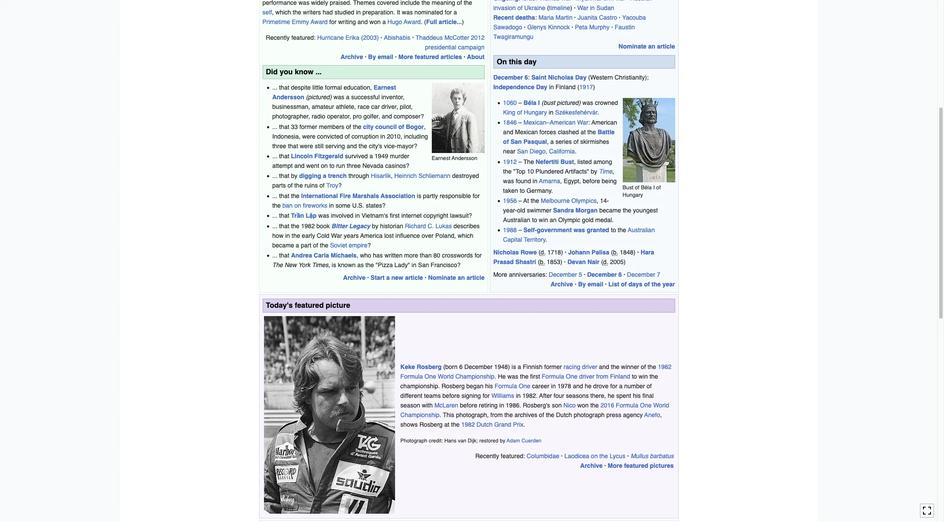 Task type: locate. For each thing, give the bounding box(es) containing it.
more anniversaries:
[[494, 271, 549, 278]]

1 vertical spatial former
[[544, 364, 562, 371]]

email
[[378, 53, 393, 60], [588, 281, 604, 288]]

australian down old
[[503, 216, 531, 223]]

formula one link
[[495, 383, 531, 390]]

recently featured: down primetime emmy award link
[[266, 34, 317, 41]]

7 ... from the top
[[272, 222, 277, 229]]

0 vertical spatial bust
[[561, 158, 574, 165]]

0 horizontal spatial recently featured:
[[266, 34, 317, 41]]

1 award from the left
[[311, 18, 328, 25]]

1 vertical spatial rosberg
[[442, 383, 465, 390]]

photograph credit: hans van dijk; restored by adam cuerden
[[401, 438, 542, 444]]

earnest andersson link
[[272, 84, 396, 101]]

earnest up inventor, on the left
[[374, 84, 396, 91]]

0 vertical spatial australian
[[503, 216, 531, 223]]

0 vertical spatial by email link
[[368, 53, 393, 60]]

mexican–american
[[524, 119, 576, 126]]

. up the artifacts"
[[575, 148, 577, 155]]

1 vertical spatial won
[[578, 402, 589, 409]]

yacouba sawadogo link
[[494, 14, 646, 31]]

the left the new
[[272, 261, 283, 268]]

, left "who"
[[357, 252, 358, 259]]

he
[[585, 383, 592, 390], [608, 392, 615, 399]]

a inside survived a 1949 murder attempt and went on to run three nevada casinos?
[[370, 153, 373, 160]]

1 vertical spatial by email
[[578, 281, 604, 288]]

dijk;
[[468, 438, 478, 444]]

vietnam's
[[362, 212, 388, 219]]

by down (2003)
[[368, 53, 376, 60]]

erika
[[346, 34, 360, 41]]

to inside , egypt, before being taken to germany.
[[520, 187, 525, 194]]

nominate an article down faustin
[[619, 43, 675, 50]]

, a series of skirmishes near
[[503, 138, 609, 155]]

the inside : american and mexican forces clashed at the
[[588, 129, 596, 136]]

1 horizontal spatial win
[[639, 373, 648, 380]]

to down swimmer
[[532, 216, 537, 223]]

1 vertical spatial world
[[654, 402, 669, 409]]

: inside december 6 : saint nicholas day (western christianity); independence day in finland ( 1917 )
[[528, 74, 530, 81]]

0 vertical spatial san
[[511, 138, 522, 145]]

melbourne olympics link
[[541, 197, 597, 204]]

to
[[330, 162, 335, 169], [520, 187, 525, 194], [532, 216, 537, 223], [611, 227, 616, 234], [632, 373, 637, 380]]

1 horizontal spatial ?
[[368, 242, 371, 249]]

2 vertical spatial :
[[588, 119, 590, 126]]

... for ... that andrea carla michaels , who has written more than 80 crosswords for the new york times , is known as the "pizza lady" in san francisco?
[[272, 252, 277, 259]]

, indonesia, were convicted of corruption in 2010, including three that were still serving and the city's vice-mayor?
[[272, 123, 428, 149]]

the
[[293, 9, 301, 16], [353, 123, 361, 130], [588, 129, 596, 136], [359, 142, 367, 149], [503, 168, 512, 175], [294, 182, 303, 189], [291, 192, 300, 199], [531, 197, 539, 204], [272, 202, 281, 209], [623, 207, 632, 214], [291, 222, 300, 229], [618, 227, 626, 234], [292, 232, 300, 239], [320, 242, 328, 249], [366, 261, 374, 268], [652, 281, 661, 288], [611, 364, 620, 371], [648, 364, 656, 371], [520, 373, 529, 380], [650, 373, 658, 380], [591, 402, 599, 409], [505, 412, 513, 419], [546, 412, 555, 419], [451, 421, 460, 428], [600, 453, 608, 460]]

1 vertical spatial featured
[[295, 301, 324, 310]]

0 horizontal spatial december 6 link
[[494, 74, 528, 81]]

lincoln
[[291, 153, 313, 160]]

1 vertical spatial nominate
[[428, 274, 456, 281]]

1 vertical spatial december 6 link
[[587, 271, 622, 278]]

in right how
[[285, 232, 290, 239]]

0 horizontal spatial nominate
[[428, 274, 456, 281]]

in inside "in 1982. after four seasons there, he spent his final season with"
[[516, 392, 521, 399]]

, down 'forces'
[[547, 138, 549, 145]]

1 horizontal spatial email
[[588, 281, 604, 288]]

0 vertical spatial day
[[575, 74, 587, 81]]

san inside battle of san pasqual
[[511, 138, 522, 145]]

( inside 'self , which the writers had studied in preparation. it was nominated for a primetime emmy award for writing and won a hugo award . ( full article... )'
[[424, 18, 426, 25]]

recently featured: for hurricane erika (2003)
[[266, 34, 317, 41]]

d. down johann palisa ( b. 1848)
[[603, 259, 609, 266]]

1 horizontal spatial three
[[347, 162, 361, 169]]

rosberg up championship.
[[417, 364, 442, 371]]

gold
[[582, 216, 594, 223]]

6 for december 6 : saint nicholas day (western christianity); independence day in finland ( 1917 )
[[525, 74, 528, 81]]

picture
[[326, 301, 350, 310]]

1 vertical spatial nominate an article
[[428, 274, 485, 281]]

december 6 link up list in the right of the page
[[587, 271, 622, 278]]

2 vertical spatial featured
[[624, 462, 648, 469]]

the left ban
[[272, 202, 281, 209]]

son
[[552, 402, 562, 409]]

nominate for leftmost nominate an article link
[[428, 274, 456, 281]]

the up skirmishes
[[588, 129, 596, 136]]

world for 2016 formula one world championship
[[654, 402, 669, 409]]

his down number
[[633, 392, 641, 399]]

0 horizontal spatial nicholas
[[494, 249, 519, 256]]

faustin
[[615, 24, 635, 31]]

0 horizontal spatial email
[[378, 53, 393, 60]]

internet
[[401, 212, 422, 219]]

0 vertical spatial on
[[321, 162, 328, 169]]

8 ... from the top
[[272, 252, 277, 259]]

won down the seasons
[[578, 402, 589, 409]]

the inside , shows rosberg at the
[[451, 421, 460, 428]]

independence day link
[[494, 83, 548, 90]]

that down you on the left
[[279, 84, 289, 91]]

that for ... that lincoln fitzgerald
[[279, 153, 289, 160]]

, up being
[[613, 168, 614, 175]]

near
[[503, 148, 516, 155]]

(born
[[443, 364, 458, 371]]

, left '14-'
[[597, 197, 599, 204]]

archive down the laodicea on the lycus
[[580, 462, 603, 469]]

the up final at the right of the page
[[650, 373, 658, 380]]

formula up 1978
[[542, 373, 564, 380]]

schliemann
[[419, 172, 451, 179]]

first down finnish
[[530, 373, 540, 380]]

1 vertical spatial day
[[536, 83, 548, 90]]

4 – from the top
[[519, 197, 522, 204]]

how
[[272, 232, 284, 239]]

... for ... that despite little formal education,
[[272, 84, 277, 91]]

2 vertical spatial rosberg
[[420, 421, 443, 428]]

year-
[[503, 207, 517, 214]]

1 horizontal spatial article
[[467, 274, 485, 281]]

... inside ... that andrea carla michaels , who has written more than 80 crosswords for the new york times , is known as the "pizza lady" in san francisco?
[[272, 252, 277, 259]]

1956 link
[[503, 197, 517, 204]]

1 vertical spatial featured:
[[501, 453, 525, 460]]

in inside , indonesia, were convicted of corruption in 2010, including three that were still serving and the city's vice-mayor?
[[381, 133, 385, 140]]

andrea
[[291, 252, 312, 259]]

that for ... that 33 former members of the city council of bogor
[[279, 123, 289, 130]]

one
[[425, 373, 436, 380], [566, 373, 578, 380], [519, 383, 531, 390], [640, 402, 652, 409]]

bust down california
[[561, 158, 574, 165]]

0 horizontal spatial earnest
[[374, 84, 396, 91]]

, listed among the "top 10 plundered artifacts" by
[[503, 158, 612, 175]]

béla i for of
[[641, 184, 655, 191]]

0 horizontal spatial featured
[[295, 301, 324, 310]]

is right 1948)
[[512, 364, 516, 371]]

, was found in
[[503, 168, 614, 184]]

4 ... from the top
[[272, 172, 277, 179]]

– for mexican–american
[[519, 119, 522, 126]]

0 horizontal spatial australian
[[503, 216, 531, 223]]

of inside , indonesia, were convicted of corruption in 2010, including three that were still serving and the city's vice-mayor?
[[345, 133, 350, 140]]

a inside was a successful inventor, businessman, amateur athlete, race car driver, pilot, photographer, radio operator, pro golfer, and composer?
[[346, 94, 350, 101]]

war down the székesfehérvár link
[[577, 119, 588, 126]]

written
[[385, 252, 403, 259]]

0 horizontal spatial three
[[272, 142, 286, 149]]

hurricane erika (2003) link
[[317, 34, 379, 41]]

nominate
[[619, 43, 647, 50], [428, 274, 456, 281]]

on for ban
[[294, 202, 301, 209]]

keke rosberg link
[[401, 364, 442, 371]]

1956 – at the melbourne olympics
[[503, 197, 597, 204]]

1 vertical spatial he
[[608, 392, 615, 399]]

in down 10
[[533, 177, 538, 184]]

became inside describes how in the early cold war years america lost influence over poland, which became a part of the
[[272, 242, 294, 249]]

– inside 1060 – béla i (bust pictured) was crowned king of hungary in székesfehérvár .
[[519, 99, 522, 106]]

andersson up businessman,
[[272, 94, 304, 101]]

was a successful inventor, businessman, amateur athlete, race car driver, pilot, photographer, radio operator, pro golfer, and composer?
[[272, 94, 424, 120]]

, inside 'self , which the writers had studied in preparation. it was nominated for a primetime emmy award for writing and won a hugo award . ( full article... )'
[[272, 9, 274, 16]]

world inside 2016 formula one world championship
[[654, 402, 669, 409]]

for inside is partly responsible for the
[[473, 192, 480, 199]]

nominate an article for leftmost nominate an article link
[[428, 274, 485, 281]]

1 horizontal spatial australian
[[628, 227, 655, 234]]

sawadogo
[[494, 24, 522, 31]]

0 horizontal spatial win
[[539, 216, 548, 223]]

1 vertical spatial hungary
[[623, 192, 643, 198]]

before inside career in 1978 and he drove for a number of different teams before signing for
[[443, 392, 460, 399]]

of inside , a series of skirmishes near
[[574, 138, 579, 145]]

australian inside australian capital territory
[[628, 227, 655, 234]]

b.
[[613, 249, 618, 256], [540, 259, 545, 266]]

years
[[344, 232, 359, 239]]

0 vertical spatial championship
[[456, 373, 495, 380]]

on for laodicea
[[591, 453, 598, 460]]

he inside career in 1978 and he drove for a number of different teams before signing for
[[585, 383, 592, 390]]

0 vertical spatial recently
[[266, 34, 290, 41]]

1 vertical spatial his
[[633, 392, 641, 399]]

1982 inside 1982 formula one world championship
[[658, 364, 672, 371]]

1 horizontal spatial earnest andersson
[[432, 155, 478, 161]]

dutch down nico link
[[556, 412, 572, 419]]

world up anefo link
[[654, 402, 669, 409]]

at inside , shows rosberg at the
[[444, 421, 450, 428]]

more down abishabis
[[399, 53, 413, 60]]

1 vertical spatial béla i
[[641, 184, 655, 191]]

states?
[[366, 202, 386, 209]]

the right winner at right
[[648, 364, 656, 371]]

sandra morgan link
[[553, 207, 598, 214]]

the left youngest
[[623, 207, 632, 214]]

before down signing
[[460, 402, 477, 409]]

this
[[509, 57, 522, 66]]

agency
[[623, 412, 643, 419]]

were up ... that lincoln fitzgerald at the top left of page
[[300, 142, 313, 149]]

... for ... that the international fire marshals association
[[272, 192, 277, 199]]

operator,
[[327, 113, 351, 120]]

and down lincoln
[[294, 162, 305, 169]]

: american and mexican forces clashed at the
[[503, 119, 617, 136]]

nominate for nominate an article link to the right
[[619, 43, 647, 50]]

0 vertical spatial he
[[585, 383, 592, 390]]

that inside ... that andrea carla michaels , who has written more than 80 crosswords for the new york times , is known as the "pizza lady" in san francisco?
[[279, 252, 289, 259]]

in inside 1060 – béla i (bust pictured) was crowned king of hungary in székesfehérvár .
[[549, 109, 554, 116]]

featured for pictures
[[624, 462, 648, 469]]

1 horizontal spatial 1982
[[461, 421, 475, 428]]

was right it
[[402, 9, 413, 16]]

1 vertical spatial which
[[458, 232, 474, 239]]

fullscreen image
[[923, 506, 932, 515]]

championship inside 1982 formula one world championship
[[456, 373, 495, 380]]

0 horizontal spatial by email link
[[368, 53, 393, 60]]

a inside , a series of skirmishes near
[[551, 138, 554, 145]]

1 vertical spatial war
[[577, 119, 588, 126]]

on right ban
[[294, 202, 301, 209]]

one down keke rosberg link
[[425, 373, 436, 380]]

email down abishabis
[[378, 53, 393, 60]]

3 ... from the top
[[272, 153, 277, 160]]

bust
[[561, 158, 574, 165], [623, 184, 634, 191]]

0 horizontal spatial bust
[[561, 158, 574, 165]]

) inside december 6 : saint nicholas day (western christianity); independence day in finland ( 1917 )
[[593, 83, 595, 90]]

one inside 1982 formula one world championship
[[425, 373, 436, 380]]

0 horizontal spatial by email
[[368, 53, 393, 60]]

signing
[[462, 392, 481, 399]]

1 – from the top
[[519, 99, 522, 106]]

0 vertical spatial by
[[368, 53, 376, 60]]

1 vertical spatial san
[[517, 148, 528, 155]]

that for ... that the international fire marshals association
[[279, 192, 289, 199]]

december inside december 6 : saint nicholas day (western christianity); independence day in finland ( 1917 )
[[494, 74, 523, 81]]

nominate an article
[[619, 43, 675, 50], [428, 274, 485, 281]]

bust of béla i of hungary image
[[623, 98, 675, 182]]

1988
[[503, 227, 517, 234]]

archive link for list of days of the year
[[551, 281, 573, 288]]

international
[[301, 192, 338, 199]]

1 vertical spatial bust
[[623, 184, 634, 191]]

0 vertical spatial 1982
[[301, 222, 315, 229]]

béla i for (bust
[[524, 99, 540, 106]]

1 vertical spatial by email link
[[578, 281, 604, 288]]

, inside , listed among the "top 10 plundered artifacts" by
[[574, 158, 576, 165]]

before inside , egypt, before being taken to germany.
[[583, 177, 600, 184]]

, 14- year-old swimmer
[[503, 197, 609, 214]]

in inside , was found in
[[533, 177, 538, 184]]

war in sudan link
[[578, 4, 614, 11]]

1982 for 1982 formula one world championship
[[658, 364, 672, 371]]

1 vertical spatial on
[[294, 202, 301, 209]]

december 7
[[627, 271, 661, 278]]

1 horizontal spatial :
[[535, 14, 537, 21]]

more featured pictures link
[[608, 462, 674, 469]]

, left egypt, on the top right
[[560, 177, 562, 184]]

1 horizontal spatial bust
[[623, 184, 634, 191]]

earnest inside earnest andersson link
[[374, 84, 396, 91]]

0 horizontal spatial earnest andersson
[[272, 84, 396, 101]]

featured:
[[291, 34, 316, 41], [501, 453, 525, 460]]

nefertiti bust link
[[536, 158, 574, 165]]

finland down saint nicholas day link
[[556, 83, 576, 90]]

which down describes
[[458, 232, 474, 239]]

that up "indonesia," in the left top of the page
[[279, 123, 289, 130]]

australian inside became the youngest australian to win an olympic gold medal.
[[503, 216, 531, 223]]

was inside 1060 – béla i (bust pictured) was crowned king of hungary in székesfehérvár .
[[583, 99, 593, 106]]

for inside ... that andrea carla michaels , who has written more than 80 crosswords for the new york times , is known as the "pizza lady" in san francisco?
[[475, 252, 482, 259]]

1 horizontal spatial first
[[530, 373, 540, 380]]

more for more featured articles
[[399, 53, 413, 60]]

, right agency
[[660, 412, 662, 419]]

formula inside 1982 formula one world championship
[[401, 373, 423, 380]]

and down 1846
[[503, 129, 514, 136]]

6 ... from the top
[[272, 212, 277, 219]]

2 ... from the top
[[272, 123, 277, 130]]

earnest andersson image
[[432, 83, 485, 153]]

to win the championship. rosberg began his
[[401, 373, 658, 390]]

1 horizontal spatial béla i
[[641, 184, 655, 191]]

. inside 1060 – béla i (bust pictured) was crowned king of hungary in székesfehérvár .
[[598, 109, 599, 116]]

, inside , indonesia, were convicted of corruption in 2010, including three that were still serving and the city's vice-mayor?
[[424, 123, 426, 130]]

– left self-
[[519, 227, 522, 234]]

2 vertical spatial an
[[458, 274, 465, 281]]

0 vertical spatial driver
[[582, 364, 598, 371]]

1 vertical spatial before
[[443, 392, 460, 399]]

december for december 6
[[587, 271, 617, 278]]

francisco?
[[431, 261, 461, 268]]

to inside survived a 1949 murder attempt and went on to run three nevada casinos?
[[330, 162, 335, 169]]

australian capital territory link
[[503, 227, 655, 243]]

bust of béla i of hungary
[[623, 184, 661, 198]]

in down more
[[412, 261, 417, 268]]

hisarlik
[[371, 172, 391, 179]]

johann palisa ( b. 1848)
[[568, 249, 636, 256]]

by left time
[[591, 168, 597, 175]]

mccotter
[[445, 34, 469, 41]]

has
[[373, 252, 383, 259]]

béla i up youngest
[[641, 184, 655, 191]]

world down "(born"
[[438, 373, 454, 380]]

one down final at the right of the page
[[640, 402, 652, 409]]

at inside : american and mexican forces clashed at the
[[581, 129, 586, 136]]

1 horizontal spatial his
[[633, 392, 641, 399]]

won
[[370, 18, 381, 25], [578, 402, 589, 409]]

0 vertical spatial nicholas
[[548, 74, 574, 81]]

recently down restored
[[475, 453, 499, 460]]

1 horizontal spatial featured
[[415, 53, 439, 60]]

3 – from the top
[[519, 158, 522, 165]]

the down keke rosberg (born 6 december 1948) is a finnish former racing driver and the winner of the
[[520, 373, 529, 380]]

series
[[556, 138, 572, 145]]

book
[[317, 222, 330, 229]]

in left 1978
[[551, 383, 556, 390]]

johann
[[568, 249, 590, 256]]

world for 1982 formula one world championship
[[438, 373, 454, 380]]

80
[[434, 252, 440, 259]]

0 vertical spatial featured
[[415, 53, 439, 60]]

finland down winner at right
[[610, 373, 630, 380]]

0 horizontal spatial at
[[444, 421, 450, 428]]

1982 right winner at right
[[658, 364, 672, 371]]

1 horizontal spatial hungary
[[623, 192, 643, 198]]

1 horizontal spatial dutch
[[556, 412, 572, 419]]

that up attempt
[[279, 153, 289, 160]]

about
[[467, 53, 485, 60]]

formula inside 2016 formula one world championship
[[616, 402, 639, 409]]

6 up list in the right of the page
[[619, 271, 622, 278]]

archive link
[[341, 53, 363, 60], [343, 274, 366, 281], [551, 281, 573, 288], [580, 462, 603, 469]]

1 horizontal spatial earnest
[[432, 155, 451, 161]]

1 vertical spatial driver
[[579, 373, 595, 380]]

the inside ... that andrea carla michaels , who has written more than 80 crosswords for the new york times , is known as the "pizza lady" in san francisco?
[[272, 261, 283, 268]]

( inside december 6 : saint nicholas day (western christianity); independence day in finland ( 1917 )
[[578, 83, 580, 90]]

1 vertical spatial became
[[272, 242, 294, 249]]

nominate an article for nominate an article link to the right
[[619, 43, 675, 50]]

1 vertical spatial championship
[[401, 412, 440, 419]]

nominate an article link down francisco?
[[428, 274, 485, 281]]

mullus
[[631, 453, 648, 460]]

from up 1982 dutch grand prix .
[[491, 412, 503, 419]]

béla i inside 1060 – béla i (bust pictured) was crowned king of hungary in székesfehérvár .
[[524, 99, 540, 106]]

d. for 1718)
[[541, 249, 546, 256]]

three inside , indonesia, were convicted of corruption in 2010, including three that were still serving and the city's vice-mayor?
[[272, 142, 286, 149]]

became inside became the youngest australian to win an olympic gold medal.
[[600, 207, 621, 214]]

win up number
[[639, 373, 648, 380]]

email down december 6
[[588, 281, 604, 288]]

) inside 'self , which the writers had studied in preparation. it was nominated for a primetime emmy award for writing and won a hugo award . ( full article... )'
[[462, 18, 464, 25]]

. left he
[[495, 373, 496, 380]]

championship inside 2016 formula one world championship
[[401, 412, 440, 419]]

... for ... that by digging a trench through hisarlik , heinrich schliemann
[[272, 172, 277, 179]]

the up primetime emmy award link
[[293, 9, 301, 16]]

more down the "prasad"
[[494, 271, 507, 278]]

by email link
[[368, 53, 393, 60], [578, 281, 604, 288]]

1 horizontal spatial recently
[[475, 453, 499, 460]]

archive link down december 5 link
[[551, 281, 573, 288]]

old
[[517, 207, 525, 214]]

0 vertical spatial were
[[302, 133, 316, 140]]

1 horizontal spatial featured:
[[501, 453, 525, 460]]

1 vertical spatial three
[[347, 162, 361, 169]]

rosberg inside , shows rosberg at the
[[420, 421, 443, 428]]

was down formal on the left of page
[[334, 94, 344, 101]]

december 7 link
[[627, 271, 661, 278]]

formula down keke
[[401, 373, 423, 380]]

5 ... from the top
[[272, 192, 277, 199]]

that for ... that andrea carla michaels , who has written more than 80 crosswords for the new york times , is known as the "pizza lady" in san francisco?
[[279, 252, 289, 259]]

1 ... from the top
[[272, 84, 277, 91]]

0 vertical spatial hungary
[[524, 109, 547, 116]]

rosberg inside to win the championship. rosberg began his
[[442, 383, 465, 390]]

by
[[368, 53, 376, 60], [578, 281, 586, 288]]

december up list of days of the year
[[627, 271, 655, 278]]

bust inside bust of béla i of hungary
[[623, 184, 634, 191]]

american
[[592, 119, 617, 126]]

former up the . he was the first formula one driver from finland
[[544, 364, 562, 371]]

by email link for list of days of the year
[[578, 281, 604, 288]]

1 horizontal spatial d.
[[603, 259, 609, 266]]

by email link down 5
[[578, 281, 604, 288]]

1 vertical spatial finland
[[610, 373, 630, 380]]

0 vertical spatial first
[[390, 212, 400, 219]]

1 horizontal spatial 6
[[525, 74, 528, 81]]

1 vertical spatial by
[[578, 281, 586, 288]]

list of days of the year link
[[609, 281, 675, 288]]

1 vertical spatial win
[[639, 373, 648, 380]]

describes how in the early cold war years america lost influence over poland, which became a part of the
[[272, 222, 480, 249]]

finnish
[[523, 364, 543, 371]]

d. for 2005)
[[603, 259, 609, 266]]

1 horizontal spatial championship
[[456, 373, 495, 380]]

at down this
[[444, 421, 450, 428]]

0 vertical spatial before
[[583, 177, 600, 184]]

keke rosberg image
[[264, 316, 395, 514]]

béla i inside bust of béla i of hungary
[[641, 184, 655, 191]]

became down '14-'
[[600, 207, 621, 214]]

. down nominated
[[421, 18, 423, 25]]

championship for 2016 formula one world championship
[[401, 412, 440, 419]]

... that by digging a trench through hisarlik , heinrich schliemann
[[272, 172, 451, 179]]

on inside survived a 1949 murder attempt and went on to run three nevada casinos?
[[321, 162, 328, 169]]

0 horizontal spatial finland
[[556, 83, 576, 90]]

0 horizontal spatial former
[[300, 123, 317, 130]]

attempt
[[272, 162, 293, 169]]

and inside was a successful inventor, businessman, amateur athlete, race car driver, pilot, photographer, radio operator, pro golfer, and composer?
[[382, 113, 392, 120]]

béla i up king of hungary link
[[524, 99, 540, 106]]

1 horizontal spatial he
[[608, 392, 615, 399]]

, inside , a series of skirmishes near
[[547, 138, 549, 145]]

medal.
[[595, 216, 614, 223]]

0 vertical spatial 6
[[525, 74, 528, 81]]

three inside survived a 1949 murder attempt and went on to run three nevada casinos?
[[347, 162, 361, 169]]

archive link for nominate an article
[[343, 274, 366, 281]]

1982 down photograph,
[[461, 421, 475, 428]]

december down 1853)
[[549, 271, 577, 278]]

by email down 5
[[578, 281, 604, 288]]

championship.
[[401, 383, 440, 390]]

2 – from the top
[[519, 119, 522, 126]]

december up independence at the right top
[[494, 74, 523, 81]]

– for at
[[519, 197, 522, 204]]

0 vertical spatial featured:
[[291, 34, 316, 41]]

that up the new
[[279, 252, 289, 259]]

world inside 1982 formula one world championship
[[438, 373, 454, 380]]

carla
[[314, 252, 329, 259]]

is inside ... that andrea carla michaels , who has written more than 80 crosswords for the new york times , is known as the "pizza lady" in san francisco?
[[332, 261, 336, 268]]

0 horizontal spatial )
[[462, 18, 464, 25]]

he down 'formula one driver from finland' link
[[585, 383, 592, 390]]

0 horizontal spatial world
[[438, 373, 454, 380]]

keke rosberg (born 6 december 1948) is a finnish former racing driver and the winner of the
[[401, 364, 658, 371]]

: left american
[[588, 119, 590, 126]]

on right laodicea
[[591, 453, 598, 460]]

he inside "in 1982. after four seasons there, he spent his final season with"
[[608, 392, 615, 399]]

5 – from the top
[[519, 227, 522, 234]]

0 horizontal spatial ?
[[338, 182, 342, 189]]

was up the székesfehérvár
[[583, 99, 593, 106]]

who
[[360, 252, 371, 259]]

war up juanita
[[578, 4, 589, 11]]

, inside , shows rosberg at the
[[660, 412, 662, 419]]

his inside to win the championship. rosberg began his
[[485, 383, 493, 390]]

was inside was a successful inventor, businessman, amateur athlete, race car driver, pilot, photographer, radio operator, pro golfer, and composer?
[[334, 94, 344, 101]]



Task type: describe. For each thing, give the bounding box(es) containing it.
2 horizontal spatial is
[[512, 364, 516, 371]]

in inside ... that andrea carla michaels , who has written more than 80 crosswords for the new york times , is known as the "pizza lady" in san francisco?
[[412, 261, 417, 268]]

columbidae
[[527, 453, 560, 460]]

drove
[[593, 383, 609, 390]]

saint nicholas day link
[[532, 74, 587, 81]]

the left winner at right
[[611, 364, 620, 371]]

0 vertical spatial former
[[300, 123, 317, 130]]

1 vertical spatial were
[[300, 142, 313, 149]]

more featured pictures
[[608, 462, 674, 469]]

the inside to win the championship. rosberg began his
[[650, 373, 658, 380]]

more for more anniversaries:
[[494, 271, 507, 278]]

of inside battle of san pasqual
[[503, 138, 509, 145]]

skirmishes
[[581, 138, 609, 145]]

a left hugo at top
[[383, 18, 386, 25]]

city's
[[369, 142, 382, 149]]

war in sudan
[[578, 4, 614, 11]]

by down vietnam's at the left of page
[[372, 222, 379, 229]]

win inside to win the championship. rosberg began his
[[639, 373, 648, 380]]

one up 1982. on the bottom
[[519, 383, 531, 390]]

... that lincoln fitzgerald
[[272, 153, 343, 160]]

win inside became the youngest australian to win an olympic gold medal.
[[539, 216, 548, 223]]

territory
[[524, 236, 546, 243]]

self , which the writers had studied in preparation. it was nominated for a primetime emmy award for writing and won a hugo award . ( full article... )
[[263, 9, 464, 25]]

a left 'new'
[[386, 274, 390, 281]]

featured for picture
[[295, 301, 324, 310]]

1978
[[558, 383, 571, 390]]

featured: for columbidae
[[501, 453, 525, 460]]

1060 link
[[503, 99, 517, 106]]

the inside , listed among the "top 10 plundered artifacts" by
[[503, 168, 512, 175]]

olympic
[[558, 216, 581, 223]]

1 vertical spatial nicholas
[[494, 249, 519, 256]]

– for béla i
[[519, 99, 522, 106]]

... for ... that trần lập was involved in vietnam's first internet copyright lawsuit?
[[272, 212, 277, 219]]

that for ... that trần lập was involved in vietnam's first internet copyright lawsuit?
[[279, 212, 289, 219]]

, inside , egypt, before being taken to germany.
[[560, 177, 562, 184]]

in down 'williams'
[[500, 402, 504, 409]]

martin
[[556, 14, 573, 21]]

1 vertical spatial ?
[[368, 242, 371, 249]]

the right "at"
[[531, 197, 539, 204]]

2 award from the left
[[404, 18, 421, 25]]

0 vertical spatial ?
[[338, 182, 342, 189]]

in inside describes how in the early cold war years america lost influence over poland, which became a part of the
[[285, 232, 290, 239]]

... that despite little formal education,
[[272, 84, 374, 91]]

: inside : american and mexican forces clashed at the
[[588, 119, 590, 126]]

education,
[[344, 84, 372, 91]]

formula up williams link
[[495, 383, 517, 390]]

, inside , was found in
[[613, 168, 614, 175]]

, inside , 14- year-old swimmer
[[597, 197, 599, 204]]

– for self-
[[519, 227, 522, 234]]

was up formula one link
[[508, 373, 518, 380]]

0 horizontal spatial article
[[405, 274, 423, 281]]

america
[[360, 232, 383, 239]]

and inside career in 1978 and he drove for a number of different teams before signing for
[[573, 383, 583, 390]]

1 horizontal spatial former
[[544, 364, 562, 371]]

0 horizontal spatial 1982
[[301, 222, 315, 229]]

some
[[336, 202, 351, 209]]

archive for nominate
[[343, 274, 366, 281]]

recently featured: for columbidae
[[475, 453, 527, 460]]

digging a trench link
[[299, 172, 347, 179]]

1948)
[[494, 364, 510, 371]]

finland inside december 6 : saint nicholas day (western christianity); independence day in finland ( 1917 )
[[556, 83, 576, 90]]

olympics
[[572, 197, 597, 204]]

december for december 6 : saint nicholas day (western christianity); independence day in finland ( 1917 )
[[494, 74, 523, 81]]

recent
[[494, 14, 514, 21]]

1 vertical spatial earnest andersson
[[432, 155, 478, 161]]

december for december 5
[[549, 271, 577, 278]]

email for list of days of the year
[[588, 281, 604, 288]]

an for nominate an article link to the right
[[648, 43, 656, 50]]

anefo
[[645, 412, 660, 419]]

( right shastri
[[538, 259, 540, 266]]

the down trần at the left top of the page
[[291, 222, 300, 229]]

recently for hurricane erika (2003)
[[266, 34, 290, 41]]

2 vertical spatial before
[[460, 402, 477, 409]]

c.
[[428, 222, 434, 229]]

by email for more
[[368, 53, 393, 60]]

0 vertical spatial the
[[524, 158, 534, 165]]

( up 2005)
[[611, 249, 613, 256]]

0 horizontal spatial from
[[491, 412, 503, 419]]

2 vertical spatial 6
[[459, 364, 463, 371]]

the inside is partly responsible for the
[[272, 202, 281, 209]]

by left adam at the bottom
[[500, 438, 506, 444]]

became the youngest australian to win an olympic gold medal.
[[503, 207, 658, 223]]

the down cold
[[320, 242, 328, 249]]

0 vertical spatial war
[[578, 4, 589, 11]]

: for deaths
[[535, 14, 537, 21]]

1 horizontal spatial december 6 link
[[587, 271, 622, 278]]

0 vertical spatial rosberg
[[417, 364, 442, 371]]

a up full article... link on the left top of the page
[[454, 9, 457, 16]]

andrea carla michaels link
[[291, 252, 357, 259]]

archive link down the laodicea on the lycus
[[580, 462, 603, 469]]

one inside 2016 formula one world championship
[[640, 402, 652, 409]]

in inside 'self , which the writers had studied in preparation. it was nominated for a primetime emmy award for writing and won a hugo award . ( full article... )'
[[356, 9, 361, 16]]

formal
[[325, 84, 342, 91]]

his inside "in 1982. after four seasons there, he spent his final season with"
[[633, 392, 641, 399]]

1 vertical spatial earnest
[[432, 155, 451, 161]]

still
[[315, 142, 324, 149]]

and inside : american and mexican forces clashed at the
[[503, 129, 514, 136]]

ban on fireworks link
[[283, 202, 327, 209]]

poland,
[[435, 232, 456, 239]]

which inside 'self , which the writers had studied in preparation. it was nominated for a primetime emmy award for writing and won a hugo award . ( full article... )'
[[275, 9, 291, 16]]

by email for list
[[578, 281, 604, 288]]

lady"
[[395, 261, 410, 268]]

in inside career in 1978 and he drove for a number of different teams before signing for
[[551, 383, 556, 390]]

abishabis link
[[384, 34, 411, 41]]

the left "lycus"
[[600, 453, 608, 460]]

hungary inside bust of béla i of hungary
[[623, 192, 643, 198]]

1982.
[[523, 392, 538, 399]]

a inside career in 1978 and he drove for a number of different teams before signing for
[[619, 383, 623, 390]]

0 horizontal spatial nominate an article link
[[428, 274, 485, 281]]

... for ... that lincoln fitzgerald
[[272, 153, 277, 160]]

1 horizontal spatial nominate an article link
[[619, 43, 675, 50]]

... for ... that the 1982 book bitter legacy by historian richard c. lukas
[[272, 222, 277, 229]]

1 vertical spatial first
[[530, 373, 540, 380]]

war inside describes how in the early cold war years america lost influence over poland, which became a part of the
[[331, 232, 342, 239]]

featured: for hurricane erika (2003)
[[291, 34, 316, 41]]

for up full article...
[[445, 9, 452, 16]]

studied
[[335, 9, 354, 16]]

melbourne
[[541, 197, 570, 204]]

ruins
[[305, 182, 318, 189]]

14-
[[600, 197, 609, 204]]

and up drove
[[599, 364, 609, 371]]

primetime
[[263, 18, 290, 25]]

an inside became the youngest australian to win an olympic gold medal.
[[550, 216, 557, 223]]

the inside , indonesia, were convicted of corruption in 2010, including three that were still serving and the city's vice-mayor?
[[359, 142, 367, 149]]

is inside is partly responsible for the
[[417, 192, 421, 199]]

hugo award link
[[388, 18, 421, 25]]

the down pro
[[353, 123, 361, 130]]

pasqual
[[524, 138, 547, 145]]

1 vertical spatial dutch
[[477, 421, 493, 428]]

, down casinos? at the top of page
[[391, 172, 393, 179]]

successful
[[351, 94, 380, 101]]

0 vertical spatial earnest andersson
[[272, 84, 396, 101]]

1 horizontal spatial from
[[596, 373, 609, 380]]

that for ... that the 1982 book bitter legacy by historian richard c. lukas
[[279, 222, 289, 229]]

of inside describes how in the early cold war years america lost influence over poland, which became a part of the
[[313, 242, 318, 249]]

recently for columbidae
[[475, 453, 499, 460]]

peta murphy
[[575, 24, 610, 31]]

1 horizontal spatial day
[[575, 74, 587, 81]]

was up book
[[318, 212, 329, 219]]

golfer,
[[364, 113, 380, 120]]

photographer,
[[272, 113, 310, 120]]

of inside career in 1978 and he drove for a number of different teams before signing for
[[647, 383, 652, 390]]

was inside 'self , which the writers had studied in preparation. it was nominated for a primetime emmy award for writing and won a hugo award . ( full article... )'
[[402, 9, 413, 16]]

plundered
[[536, 168, 564, 175]]

a left finnish
[[518, 364, 521, 371]]

archive link for more featured articles
[[341, 53, 363, 60]]

photograph,
[[456, 412, 489, 419]]

by inside , listed among the "top 10 plundered artifacts" by
[[591, 168, 597, 175]]

bitter legacy link
[[332, 222, 370, 229]]

amateur
[[312, 103, 334, 110]]

and inside survived a 1949 murder attempt and went on to run three nevada casinos?
[[294, 162, 305, 169]]

san inside ... that andrea carla michaels , who has written more than 80 crosswords for the new york times , is known as the "pizza lady" in san francisco?
[[418, 261, 429, 268]]

by for list
[[578, 281, 586, 288]]

the inside became the youngest australian to win an olympic gold medal.
[[623, 207, 632, 214]]

of inside 1060 – béla i (bust pictured) was crowned king of hungary in székesfehérvár .
[[517, 109, 522, 116]]

there,
[[591, 392, 606, 399]]

0 vertical spatial b.
[[613, 249, 618, 256]]

and inside 'self , which the writers had studied in preparation. it was nominated for a primetime emmy award for writing and won a hugo award . ( full article... )'
[[358, 18, 368, 25]]

nicholas rowe ( d. 1718)
[[494, 249, 563, 256]]

hungary inside 1060 – béla i (bust pictured) was crowned king of hungary in székesfehérvár .
[[524, 109, 547, 116]]

the left 'early'
[[292, 232, 300, 239]]

writers
[[303, 9, 321, 16]]

for down had
[[329, 18, 337, 25]]

. left this
[[440, 412, 441, 419]]

... that 33 former members of the city council of bogor
[[272, 123, 424, 130]]

devan
[[568, 259, 586, 266]]

. down archives
[[524, 421, 525, 428]]

indonesia,
[[272, 133, 301, 140]]

the up ban
[[291, 192, 300, 199]]

: for 6
[[528, 74, 530, 81]]

1853)
[[547, 259, 563, 266]]

a inside describes how in the early cold war years america lost influence over poland, which became a part of the
[[296, 242, 299, 249]]

self link
[[263, 9, 272, 16]]

more for more featured pictures
[[608, 462, 623, 469]]

was down 'gold'
[[574, 227, 585, 234]]

archive for list
[[551, 281, 573, 288]]

spent
[[617, 392, 631, 399]]

had
[[323, 9, 333, 16]]

maria martin link
[[539, 14, 573, 21]]

1 vertical spatial andersson
[[452, 155, 478, 161]]

and inside , indonesia, were convicted of corruption in 2010, including three that were still serving and the city's vice-mayor?
[[347, 142, 357, 149]]

featured for articles
[[415, 53, 439, 60]]

an for leftmost nominate an article link
[[458, 274, 465, 281]]

in inside december 6 : saint nicholas day (western christianity); independence day in finland ( 1917 )
[[549, 83, 554, 90]]

sandra
[[553, 207, 574, 214]]

that inside , indonesia, were convicted of corruption in 2010, including three that were still serving and the city's vice-mayor?
[[288, 142, 298, 149]]

richard c. lukas link
[[405, 222, 452, 229]]

archive for more
[[341, 53, 363, 60]]

in down u.s. at the left of the page
[[355, 212, 360, 219]]

by email link for more featured articles
[[368, 53, 393, 60]]

which inside describes how in the early cold war years america lost influence over poland, which became a part of the
[[458, 232, 474, 239]]

2 horizontal spatial article
[[657, 43, 675, 50]]

morgan
[[576, 207, 598, 214]]

the inside destroyed parts of the ruins of
[[294, 182, 303, 189]]

1988 – self-government was granted to the
[[503, 227, 628, 234]]

that for ... that despite little formal education,
[[279, 84, 289, 91]]

after
[[539, 392, 552, 399]]

legacy
[[349, 222, 370, 229]]

formula one driver from finland link
[[542, 373, 630, 380]]

one down racing
[[566, 373, 578, 380]]

to inside became the youngest australian to win an olympic gold medal.
[[532, 216, 537, 223]]

rowe
[[521, 249, 537, 256]]

time
[[599, 168, 613, 175]]

was inside , was found in
[[503, 177, 514, 184]]

0 horizontal spatial andersson
[[272, 94, 304, 101]]

... for ... that 33 former members of the city council of bogor
[[272, 123, 277, 130]]

palisa
[[592, 249, 610, 256]]

the down 7
[[652, 281, 661, 288]]

6 for december 6
[[619, 271, 622, 278]]

. inside 'self , which the writers had studied in preparation. it was nominated for a primetime emmy award for writing and won a hugo award . ( full article... )'
[[421, 18, 423, 25]]

1846 – mexican–american war
[[503, 119, 588, 126]]

, down andrea carla michaels link
[[328, 261, 330, 268]]

by for more
[[368, 53, 376, 60]]

composer?
[[394, 113, 424, 120]]

emmy
[[292, 18, 309, 25]]

johann palisa link
[[568, 249, 610, 256]]

to inside to win the championship. rosberg began his
[[632, 373, 637, 380]]

start a new article
[[371, 274, 423, 281]]

won inside 'self , which the writers had studied in preparation. it was nominated for a primetime emmy award for writing and won a hugo award . ( full article... )'
[[370, 18, 381, 25]]

that for ... that by digging a trench through hisarlik , heinrich schliemann
[[279, 172, 289, 179]]

(pictured)
[[306, 94, 332, 101]]

1 horizontal spatial won
[[578, 402, 589, 409]]

the down son
[[546, 412, 555, 419]]

– for the
[[519, 158, 522, 165]]

... that the international fire marshals association
[[272, 192, 415, 199]]

king of hungary link
[[503, 109, 547, 116]]

in left some
[[329, 202, 334, 209]]

1982 for 1982 dutch grand prix .
[[461, 421, 475, 428]]

nicholas inside december 6 : saint nicholas day (western christianity); independence day in finland ( 1917 )
[[548, 74, 574, 81]]

7
[[657, 271, 661, 278]]

championship for 1982 formula one world championship
[[456, 373, 495, 380]]

the inside ... that andrea carla michaels , who has written more than 80 crosswords for the new york times , is known as the "pizza lady" in san francisco?
[[366, 261, 374, 268]]

"top
[[514, 168, 526, 175]]

of inside russian invasion of ukraine
[[518, 4, 523, 11]]

december 6
[[587, 271, 622, 278]]

in up juanita
[[590, 4, 595, 11]]

email for more featured articles
[[378, 53, 393, 60]]

inventor,
[[382, 94, 405, 101]]

four
[[554, 392, 564, 399]]

rosberg's
[[523, 402, 550, 409]]

by down attempt
[[291, 172, 298, 179]]

1060
[[503, 99, 517, 106]]

the down 1986.
[[505, 412, 513, 419]]

the inside 'self , which the writers had studied in preparation. it was nominated for a primetime emmy award for writing and won a hugo award . ( full article... )'
[[293, 9, 301, 16]]

pro
[[353, 113, 362, 120]]

to down 'medal.'
[[611, 227, 616, 234]]

for right drove
[[610, 383, 618, 390]]

december up began
[[465, 364, 493, 371]]

on this day
[[497, 57, 537, 66]]

a up troy 'link'
[[323, 172, 326, 179]]

times
[[312, 261, 328, 268]]

( right nair
[[601, 259, 603, 266]]

for up 'retiring'
[[483, 392, 490, 399]]

0 horizontal spatial b.
[[540, 259, 545, 266]]

the down there, on the right bottom of page
[[591, 402, 599, 409]]

. down government
[[546, 236, 547, 243]]

convicted
[[317, 133, 343, 140]]

the up 1848)
[[618, 227, 626, 234]]

( right rowe
[[539, 249, 541, 256]]

december for december 7
[[627, 271, 655, 278]]



Task type: vqa. For each thing, say whether or not it's contained in the screenshot.


